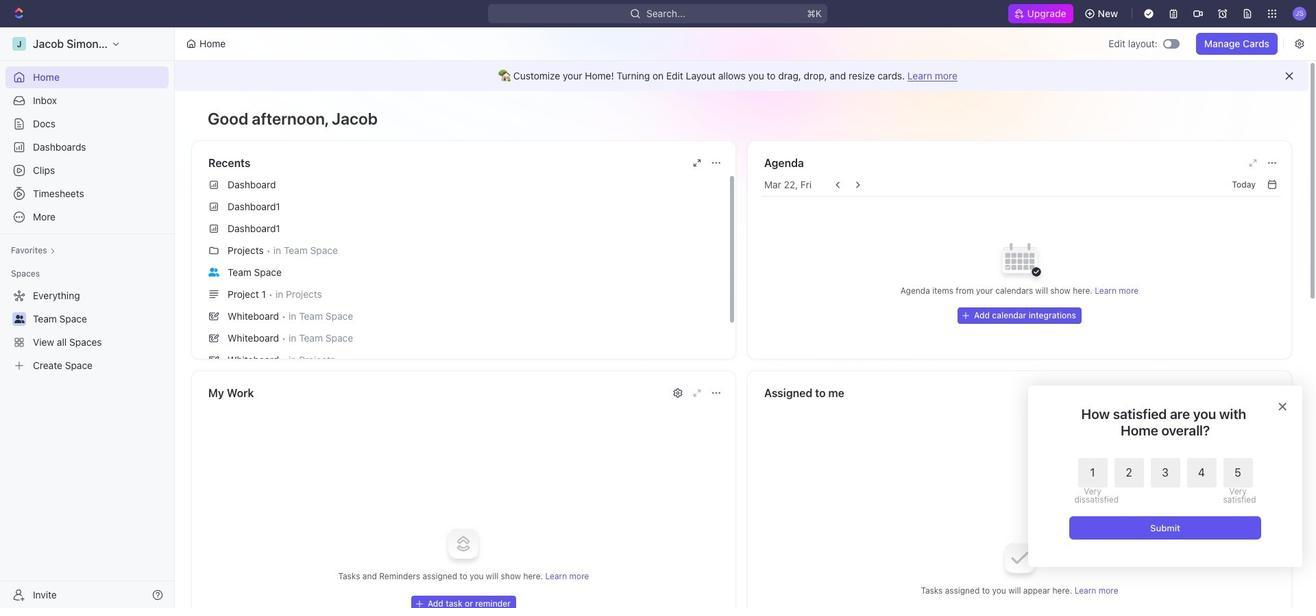 Task type: describe. For each thing, give the bounding box(es) containing it.
jacob simon's workspace, , element
[[12, 37, 26, 51]]

tree inside sidebar navigation
[[5, 285, 169, 377]]

0 vertical spatial user group image
[[208, 268, 219, 277]]

user group image inside tree
[[14, 315, 24, 324]]



Task type: vqa. For each thing, say whether or not it's contained in the screenshot.
1 button associated with 2
no



Task type: locate. For each thing, give the bounding box(es) containing it.
sidebar navigation
[[0, 27, 178, 609]]

0 horizontal spatial user group image
[[14, 315, 24, 324]]

alert
[[175, 61, 1309, 91]]

option group
[[1075, 459, 1253, 505]]

dialog
[[1028, 386, 1303, 568]]

1 vertical spatial user group image
[[14, 315, 24, 324]]

1 horizontal spatial user group image
[[208, 268, 219, 277]]

user group image
[[208, 268, 219, 277], [14, 315, 24, 324]]

tree
[[5, 285, 169, 377]]



